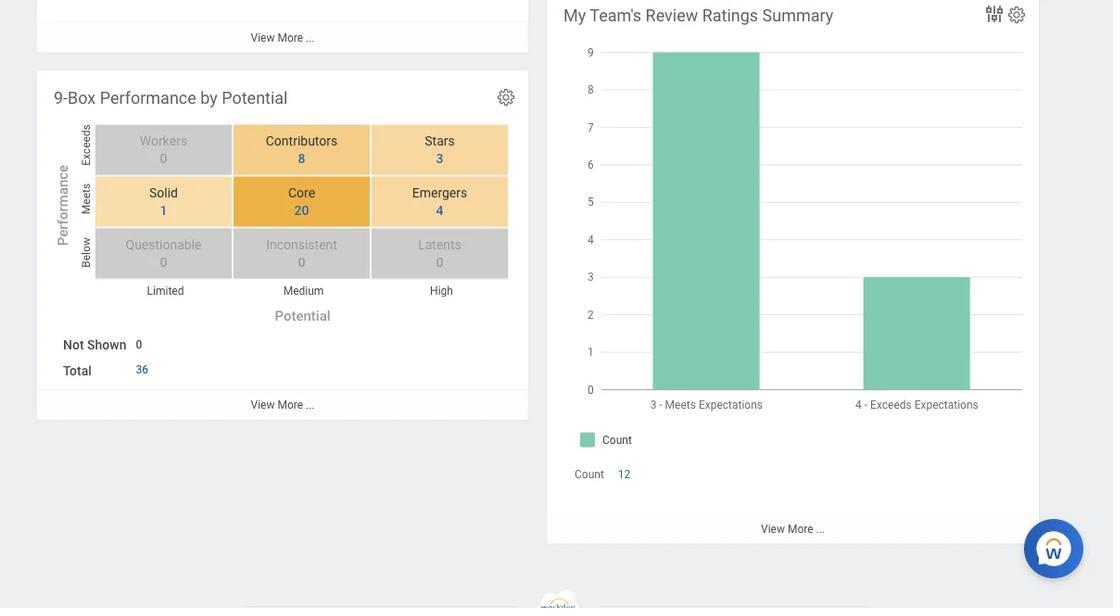 Task type: describe. For each thing, give the bounding box(es) containing it.
4 button
[[425, 202, 446, 219]]

configure my team's review ratings summary image
[[1007, 5, 1027, 26]]

configure and view chart data image
[[984, 3, 1006, 26]]

latents 0
[[418, 237, 462, 270]]

solid
[[149, 185, 178, 201]]

view more ... for my team's review ratings summary
[[761, 523, 825, 536]]

workers
[[140, 134, 187, 149]]

0 horizontal spatial performance
[[55, 165, 71, 246]]

9-
[[54, 89, 68, 109]]

view more ... link for 9-box performance by potential
[[37, 390, 528, 421]]

latents
[[418, 237, 462, 253]]

contributors
[[266, 134, 338, 149]]

questionable 0
[[126, 237, 202, 270]]

medium
[[283, 284, 324, 297]]

exceeds
[[80, 125, 93, 166]]

box
[[68, 89, 96, 109]]

more for my team's review ratings summary
[[788, 523, 814, 536]]

... for 9-box performance by potential
[[306, 399, 315, 412]]

0 for latents 0
[[436, 255, 444, 270]]

core 20
[[288, 185, 315, 218]]

my team's review ratings summary element
[[547, 0, 1039, 544]]

0 for inconsistent 0
[[298, 255, 305, 270]]

core
[[288, 185, 315, 201]]

emergers
[[412, 185, 468, 201]]

by
[[200, 89, 218, 109]]

ratings
[[702, 7, 759, 26]]

not shown 0
[[63, 338, 142, 353]]

view more ... for 9-box performance by potential
[[251, 399, 315, 412]]

shown
[[87, 338, 126, 353]]

1 button
[[149, 202, 170, 219]]

20 button
[[283, 202, 312, 219]]

workers 0
[[140, 134, 187, 166]]

3 button
[[425, 150, 446, 167]]

12 button
[[618, 467, 634, 482]]

my
[[564, 7, 586, 26]]

4
[[436, 203, 444, 218]]

contributors 8
[[266, 134, 338, 166]]

20
[[294, 203, 309, 218]]

emergers 4
[[412, 185, 468, 218]]

view for 9-box performance by potential
[[251, 399, 275, 412]]

1
[[160, 203, 167, 218]]

my team's review ratings summary
[[564, 7, 834, 26]]

configure 9-box performance by potential image
[[496, 88, 516, 108]]

0 vertical spatial view
[[251, 32, 275, 44]]

0 inside not shown 0
[[136, 338, 142, 351]]

not
[[63, 338, 84, 353]]



Task type: locate. For each thing, give the bounding box(es) containing it.
meets
[[80, 184, 93, 215]]

1 vertical spatial performance
[[55, 165, 71, 246]]

3
[[436, 151, 444, 166]]

0 button for latents 0
[[425, 254, 446, 271]]

0 vertical spatial more
[[278, 32, 303, 44]]

8 button
[[287, 150, 308, 167]]

0 for questionable 0
[[160, 255, 167, 270]]

9-box performance by potential
[[54, 89, 288, 109]]

0 vertical spatial view more ...
[[251, 32, 315, 44]]

0 button down the latents
[[425, 254, 446, 271]]

stars
[[425, 134, 455, 149]]

0 button down inconsistent
[[287, 254, 308, 271]]

high
[[430, 284, 453, 297]]

view more ... inside 9-box performance by potential element
[[251, 399, 315, 412]]

12
[[618, 468, 631, 481]]

... inside my team's review ratings summary element
[[816, 523, 825, 536]]

... for my team's review ratings summary
[[816, 523, 825, 536]]

view more ... link
[[37, 22, 528, 53], [37, 390, 528, 421], [547, 514, 1039, 544]]

performance up workers
[[100, 89, 196, 109]]

2 vertical spatial view more ...
[[761, 523, 825, 536]]

0 inside questionable 0
[[160, 255, 167, 270]]

performance left meets
[[55, 165, 71, 246]]

view more ...
[[251, 32, 315, 44], [251, 399, 315, 412], [761, 523, 825, 536]]

inconsistent 0
[[266, 237, 337, 270]]

0 down workers
[[160, 151, 167, 166]]

1 vertical spatial view
[[251, 399, 275, 412]]

inconsistent
[[266, 237, 337, 253]]

0 for workers 0
[[160, 151, 167, 166]]

view inside 9-box performance by potential element
[[251, 399, 275, 412]]

1 vertical spatial more
[[278, 399, 303, 412]]

36 button
[[136, 363, 151, 378]]

potential down medium
[[275, 308, 331, 324]]

0 down the latents
[[436, 255, 444, 270]]

view for my team's review ratings summary
[[761, 523, 785, 536]]

total
[[63, 363, 92, 379]]

0 inside latents 0
[[436, 255, 444, 270]]

view
[[251, 32, 275, 44], [251, 399, 275, 412], [761, 523, 785, 536]]

review
[[646, 7, 698, 26]]

view more ... inside my team's review ratings summary element
[[761, 523, 825, 536]]

0 button for inconsistent 0
[[287, 254, 308, 271]]

limited
[[147, 284, 184, 297]]

0 button up 36
[[136, 337, 145, 352]]

0 button down workers
[[149, 150, 170, 167]]

0 down questionable
[[160, 255, 167, 270]]

potential right by at the left of page
[[222, 89, 288, 109]]

0 inside inconsistent 0
[[298, 255, 305, 270]]

2 vertical spatial view
[[761, 523, 785, 536]]

more inside my team's review ratings summary element
[[788, 523, 814, 536]]

2 vertical spatial view more ... link
[[547, 514, 1039, 544]]

1 vertical spatial view more ...
[[251, 399, 315, 412]]

below
[[80, 238, 93, 268]]

0 down inconsistent
[[298, 255, 305, 270]]

more inside 9-box performance by potential element
[[278, 399, 303, 412]]

0 button
[[149, 150, 170, 167], [149, 254, 170, 271], [287, 254, 308, 271], [425, 254, 446, 271], [136, 337, 145, 352]]

potential
[[222, 89, 288, 109], [275, 308, 331, 324]]

0 vertical spatial performance
[[100, 89, 196, 109]]

more
[[278, 32, 303, 44], [278, 399, 303, 412], [788, 523, 814, 536]]

1 horizontal spatial performance
[[100, 89, 196, 109]]

0 button for questionable 0
[[149, 254, 170, 271]]

count
[[575, 468, 604, 481]]

36
[[136, 364, 148, 377]]

1 vertical spatial ...
[[306, 399, 315, 412]]

performance
[[100, 89, 196, 109], [55, 165, 71, 246]]

0 vertical spatial ...
[[306, 32, 315, 44]]

2 vertical spatial ...
[[816, 523, 825, 536]]

0 up 36
[[136, 338, 142, 351]]

0 inside workers 0
[[160, 151, 167, 166]]

0 button for workers 0
[[149, 150, 170, 167]]

summary
[[763, 7, 834, 26]]

more for 9-box performance by potential
[[278, 399, 303, 412]]

1 vertical spatial view more ... link
[[37, 390, 528, 421]]

9-box performance by potential element
[[37, 71, 528, 421]]

0 button for not shown 0
[[136, 337, 145, 352]]

0 button down questionable
[[149, 254, 170, 271]]

questionable
[[126, 237, 202, 253]]

8
[[298, 151, 305, 166]]

0 vertical spatial view more ... link
[[37, 22, 528, 53]]

0
[[160, 151, 167, 166], [160, 255, 167, 270], [298, 255, 305, 270], [436, 255, 444, 270], [136, 338, 142, 351]]

2 vertical spatial more
[[788, 523, 814, 536]]

team's
[[590, 7, 642, 26]]

solid 1
[[149, 185, 178, 218]]

stars 3
[[425, 134, 455, 166]]

1 vertical spatial potential
[[275, 308, 331, 324]]

... inside 9-box performance by potential element
[[306, 399, 315, 412]]

...
[[306, 32, 315, 44], [306, 399, 315, 412], [816, 523, 825, 536]]

view more ... link for my team's review ratings summary
[[547, 514, 1039, 544]]

0 vertical spatial potential
[[222, 89, 288, 109]]



Task type: vqa. For each thing, say whether or not it's contained in the screenshot.


